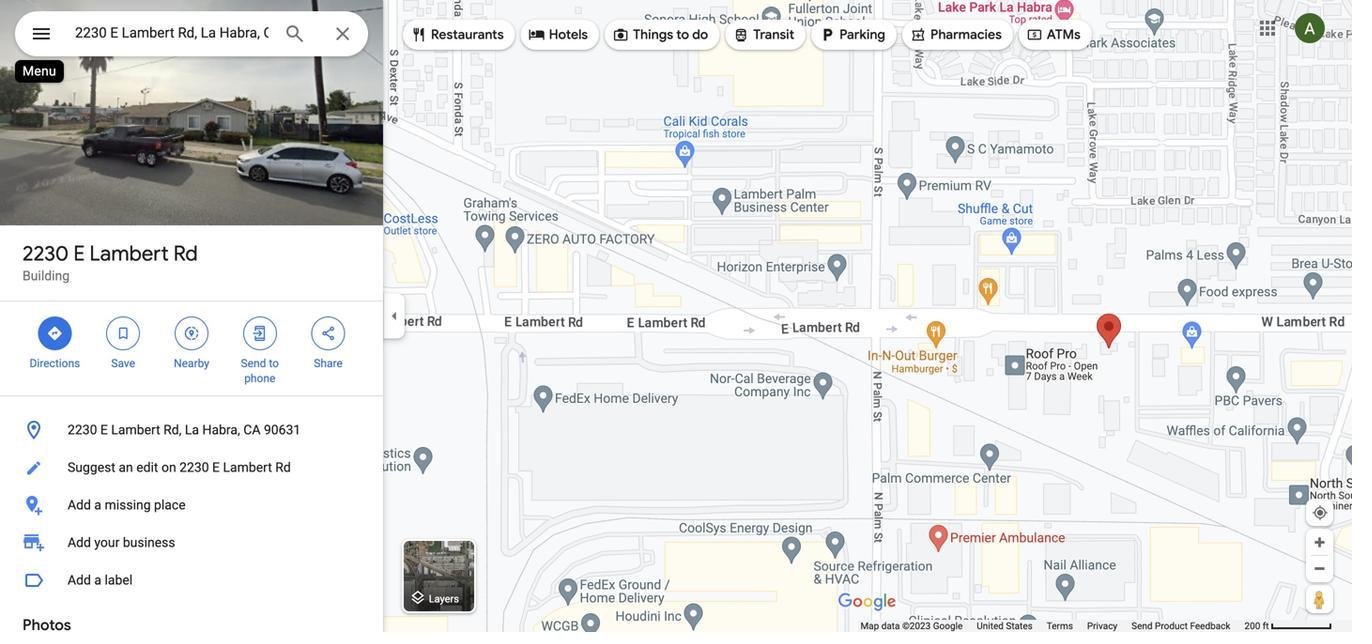 Task type: locate. For each thing, give the bounding box(es) containing it.
rd up 
[[173, 240, 198, 267]]

add a missing place
[[68, 497, 186, 513]]

2230 up "building"
[[23, 240, 69, 267]]


[[529, 24, 545, 45]]

send product feedback
[[1132, 620, 1231, 632]]

0 horizontal spatial rd
[[173, 240, 198, 267]]

show your location image
[[1312, 504, 1329, 521]]


[[1027, 24, 1044, 45]]

 pharmacies
[[910, 24, 1002, 45]]

on
[[162, 460, 176, 475]]

1 add from the top
[[68, 497, 91, 513]]

collapse side panel image
[[384, 306, 405, 326]]

parking
[[840, 26, 886, 43]]

2230 up suggest on the left bottom
[[68, 422, 97, 438]]

e inside "2230 e lambert rd building"
[[73, 240, 85, 267]]

send up phone at the left bottom
[[241, 357, 266, 370]]

0 vertical spatial to
[[677, 26, 689, 43]]

2230 e lambert rd, la habra, ca 90631
[[68, 422, 301, 438]]

2230 e lambert rd main content
[[0, 0, 383, 632]]

add
[[68, 497, 91, 513], [68, 535, 91, 550], [68, 573, 91, 588]]

2230 inside "2230 e lambert rd building"
[[23, 240, 69, 267]]

1 vertical spatial e
[[100, 422, 108, 438]]

0 vertical spatial e
[[73, 240, 85, 267]]

2230 for rd
[[23, 240, 69, 267]]

add left your
[[68, 535, 91, 550]]

2230 E Lambert Rd, La Habra, CA 90631 field
[[15, 11, 368, 56]]

a
[[94, 497, 101, 513], [94, 573, 101, 588]]

to left "do"
[[677, 26, 689, 43]]

add a label
[[68, 573, 133, 588]]

0 vertical spatial lambert
[[90, 240, 169, 267]]

 restaurants
[[410, 24, 504, 45]]

transit
[[754, 26, 795, 43]]


[[320, 323, 337, 344]]

0 horizontal spatial send
[[241, 357, 266, 370]]

habra,
[[202, 422, 240, 438]]

lambert
[[90, 240, 169, 267], [111, 422, 160, 438], [223, 460, 272, 475]]

rd down 90631
[[275, 460, 291, 475]]

e
[[73, 240, 85, 267], [100, 422, 108, 438], [212, 460, 220, 475]]

1 vertical spatial to
[[269, 357, 279, 370]]

united states
[[977, 620, 1033, 632]]

1 vertical spatial lambert
[[111, 422, 160, 438]]

send inside send to phone
[[241, 357, 266, 370]]


[[733, 24, 750, 45]]

2230 right on at bottom
[[180, 460, 209, 475]]

1 vertical spatial send
[[1132, 620, 1153, 632]]

 parking
[[819, 24, 886, 45]]

united states button
[[977, 620, 1033, 632]]

a for missing
[[94, 497, 101, 513]]

1 vertical spatial rd
[[275, 460, 291, 475]]

1 horizontal spatial e
[[100, 422, 108, 438]]

lambert left rd,
[[111, 422, 160, 438]]

1 vertical spatial add
[[68, 535, 91, 550]]

add left "label"
[[68, 573, 91, 588]]

2 vertical spatial add
[[68, 573, 91, 588]]


[[910, 24, 927, 45]]

0 vertical spatial add
[[68, 497, 91, 513]]

send inside button
[[1132, 620, 1153, 632]]

2 add from the top
[[68, 535, 91, 550]]

e for rd,
[[100, 422, 108, 438]]

lambert inside "2230 e lambert rd building"
[[90, 240, 169, 267]]

map
[[861, 620, 879, 632]]

add for add a missing place
[[68, 497, 91, 513]]

to up phone at the left bottom
[[269, 357, 279, 370]]

united
[[977, 620, 1004, 632]]

1 horizontal spatial send
[[1132, 620, 1153, 632]]

lambert down ca
[[223, 460, 272, 475]]

rd,
[[164, 422, 182, 438]]

hotels
[[549, 26, 588, 43]]

a left missing
[[94, 497, 101, 513]]


[[30, 20, 53, 47]]

0 vertical spatial send
[[241, 357, 266, 370]]

 button
[[15, 11, 68, 60]]


[[252, 323, 268, 344]]

None field
[[75, 22, 269, 44]]

lambert up 
[[90, 240, 169, 267]]

rd inside the suggest an edit on 2230 e lambert rd button
[[275, 460, 291, 475]]

footer containing map data ©2023 google
[[861, 620, 1245, 632]]

edit
[[136, 460, 158, 475]]

building
[[23, 268, 70, 284]]

restaurants
[[431, 26, 504, 43]]

1 vertical spatial a
[[94, 573, 101, 588]]

2 horizontal spatial e
[[212, 460, 220, 475]]

place
[[154, 497, 186, 513]]

send left product
[[1132, 620, 1153, 632]]

0 vertical spatial 2230
[[23, 240, 69, 267]]

feedback
[[1191, 620, 1231, 632]]

a left "label"
[[94, 573, 101, 588]]

footer
[[861, 620, 1245, 632]]

suggest an edit on 2230 e lambert rd button
[[0, 449, 383, 487]]

add your business
[[68, 535, 175, 550]]

1 a from the top
[[94, 497, 101, 513]]

2230
[[23, 240, 69, 267], [68, 422, 97, 438], [180, 460, 209, 475]]

0 vertical spatial a
[[94, 497, 101, 513]]

0 vertical spatial rd
[[173, 240, 198, 267]]

200
[[1245, 620, 1261, 632]]

2 a from the top
[[94, 573, 101, 588]]

rd
[[173, 240, 198, 267], [275, 460, 291, 475]]

2 vertical spatial 2230
[[180, 460, 209, 475]]

1 horizontal spatial rd
[[275, 460, 291, 475]]

privacy
[[1088, 620, 1118, 632]]

send
[[241, 357, 266, 370], [1132, 620, 1153, 632]]

0 horizontal spatial e
[[73, 240, 85, 267]]

add your business link
[[0, 524, 383, 562]]

1 vertical spatial 2230
[[68, 422, 97, 438]]

0 horizontal spatial to
[[269, 357, 279, 370]]

e for rd
[[73, 240, 85, 267]]

1 horizontal spatial to
[[677, 26, 689, 43]]

add down suggest on the left bottom
[[68, 497, 91, 513]]

3 add from the top
[[68, 573, 91, 588]]

show street view coverage image
[[1307, 585, 1334, 613]]

your
[[94, 535, 120, 550]]

privacy button
[[1088, 620, 1118, 632]]

to
[[677, 26, 689, 43], [269, 357, 279, 370]]

google
[[933, 620, 963, 632]]



Task type: vqa. For each thing, say whether or not it's contained in the screenshot.


Task type: describe. For each thing, give the bounding box(es) containing it.
business
[[123, 535, 175, 550]]

2 vertical spatial lambert
[[223, 460, 272, 475]]

label
[[105, 573, 133, 588]]

 search field
[[15, 11, 368, 60]]

90631
[[264, 422, 301, 438]]

200 ft
[[1245, 620, 1270, 632]]

pharmacies
[[931, 26, 1002, 43]]

ca
[[243, 422, 261, 438]]

add a label button
[[0, 562, 383, 599]]

missing
[[105, 497, 151, 513]]

atms
[[1047, 26, 1081, 43]]


[[819, 24, 836, 45]]

save
[[111, 357, 135, 370]]

product
[[1155, 620, 1188, 632]]

share
[[314, 357, 343, 370]]

send for send to phone
[[241, 357, 266, 370]]


[[183, 323, 200, 344]]

layers
[[429, 593, 459, 605]]

do
[[693, 26, 709, 43]]

la
[[185, 422, 199, 438]]

 hotels
[[529, 24, 588, 45]]

google maps element
[[0, 0, 1353, 632]]


[[115, 323, 132, 344]]

send to phone
[[241, 357, 279, 385]]

 transit
[[733, 24, 795, 45]]

suggest an edit on 2230 e lambert rd
[[68, 460, 291, 475]]

phone
[[244, 372, 276, 385]]

2230 for rd,
[[68, 422, 97, 438]]

to inside  things to do
[[677, 26, 689, 43]]

google account: angela cha  
(angela.cha@adept.ai) image
[[1295, 13, 1325, 43]]

terms
[[1047, 620, 1074, 632]]


[[46, 323, 63, 344]]


[[613, 24, 629, 45]]

send for send product feedback
[[1132, 620, 1153, 632]]

none field inside 2230 e lambert rd, la habra, ca 90631 field
[[75, 22, 269, 44]]

a for label
[[94, 573, 101, 588]]

to inside send to phone
[[269, 357, 279, 370]]

zoom out image
[[1313, 562, 1327, 576]]

nearby
[[174, 357, 209, 370]]

add for add your business
[[68, 535, 91, 550]]

200 ft button
[[1245, 620, 1333, 632]]

suggest
[[68, 460, 115, 475]]

an
[[119, 460, 133, 475]]

2230 e lambert rd building
[[23, 240, 198, 284]]

footer inside google maps element
[[861, 620, 1245, 632]]

send product feedback button
[[1132, 620, 1231, 632]]

map data ©2023 google
[[861, 620, 963, 632]]

add for add a label
[[68, 573, 91, 588]]

actions for 2230 e lambert rd region
[[0, 302, 383, 395]]

data
[[882, 620, 900, 632]]

rd inside "2230 e lambert rd building"
[[173, 240, 198, 267]]

terms button
[[1047, 620, 1074, 632]]

 atms
[[1027, 24, 1081, 45]]

2 vertical spatial e
[[212, 460, 220, 475]]

things
[[633, 26, 674, 43]]

lambert for rd,
[[111, 422, 160, 438]]

lambert for rd
[[90, 240, 169, 267]]

2230 e lambert rd, la habra, ca 90631 button
[[0, 411, 383, 449]]


[[410, 24, 427, 45]]

add a missing place button
[[0, 487, 383, 524]]

states
[[1006, 620, 1033, 632]]

©2023
[[903, 620, 931, 632]]

ft
[[1263, 620, 1270, 632]]

 things to do
[[613, 24, 709, 45]]

directions
[[30, 357, 80, 370]]

zoom in image
[[1313, 535, 1327, 550]]



